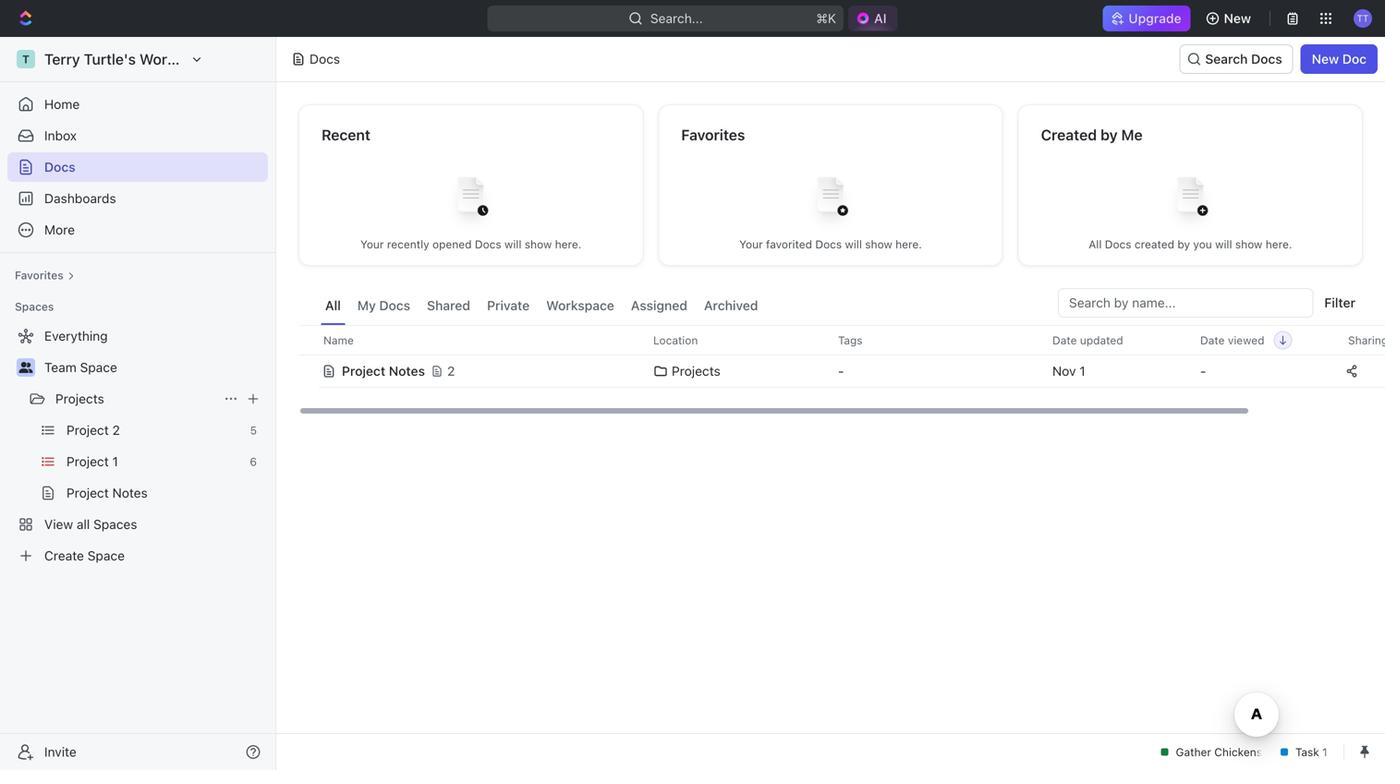 Task type: describe. For each thing, give the bounding box(es) containing it.
all docs created by you will show here.
[[1089, 238, 1292, 251]]

created
[[1041, 126, 1097, 144]]

new doc
[[1312, 51, 1367, 67]]

name
[[323, 334, 354, 347]]

user group image
[[19, 362, 33, 373]]

no created by me docs image
[[1154, 163, 1228, 237]]

project 1
[[67, 454, 118, 469]]

search
[[1205, 51, 1248, 67]]

0 vertical spatial favorites
[[681, 126, 745, 144]]

filter button
[[1317, 288, 1363, 318]]

date viewed
[[1201, 334, 1265, 347]]

all button
[[321, 288, 345, 325]]

space for team space
[[80, 360, 117, 375]]

create space link
[[7, 542, 264, 571]]

project notes inside tree
[[67, 486, 148, 501]]

3 show from the left
[[1236, 238, 1263, 251]]

projects inside projects link
[[55, 391, 104, 407]]

doc
[[1343, 51, 1367, 67]]

sharing
[[1348, 334, 1385, 347]]

project for 'project notes' link
[[67, 486, 109, 501]]

my docs
[[357, 298, 410, 313]]

recent
[[322, 126, 371, 144]]

ai
[[874, 11, 887, 26]]

opened
[[433, 238, 472, 251]]

team
[[44, 360, 77, 375]]

docs right favorited
[[815, 238, 842, 251]]

date for date updated
[[1053, 334, 1077, 347]]

dashboards link
[[7, 184, 268, 213]]

space for create space
[[88, 549, 125, 564]]

my
[[357, 298, 376, 313]]

project for project 1 'link'
[[67, 454, 109, 469]]

1 here. from the left
[[555, 238, 582, 251]]

notes inside tree
[[112, 486, 148, 501]]

new for new doc
[[1312, 51, 1339, 67]]

inbox link
[[7, 121, 268, 151]]

docs left created
[[1105, 238, 1132, 251]]

no recent docs image
[[434, 163, 508, 237]]

search docs button
[[1180, 44, 1294, 74]]

1 for nov 1
[[1080, 364, 1086, 379]]

more button
[[7, 215, 268, 245]]

project for project 2 'link'
[[67, 423, 109, 438]]

2 inside project 2 'link'
[[112, 423, 120, 438]]

tt
[[1357, 13, 1369, 23]]

project notes link
[[67, 479, 264, 508]]

row containing project notes
[[299, 353, 1385, 390]]

new for new
[[1224, 11, 1251, 26]]

workspace button
[[542, 288, 619, 325]]

me
[[1122, 126, 1143, 144]]

3 will from the left
[[1215, 238, 1232, 251]]

terry turtle's workspace
[[44, 50, 216, 68]]

Search by name... text field
[[1069, 289, 1303, 317]]

1 show from the left
[[525, 238, 552, 251]]

everything
[[44, 329, 108, 344]]

docs link
[[7, 152, 268, 182]]

inbox
[[44, 128, 77, 143]]

view all spaces
[[44, 517, 137, 532]]

everything link
[[7, 322, 264, 351]]

more
[[44, 222, 75, 238]]

upgrade link
[[1103, 6, 1191, 31]]

terry turtle's workspace, , element
[[17, 50, 35, 68]]

search...
[[650, 11, 703, 26]]

nov
[[1053, 364, 1076, 379]]

all for all
[[325, 298, 341, 313]]

project inside table
[[342, 364, 386, 379]]

team space link
[[44, 353, 264, 383]]

location
[[653, 334, 698, 347]]

tab list containing all
[[321, 288, 763, 325]]

assigned
[[631, 298, 688, 313]]

favorited
[[766, 238, 812, 251]]

view
[[44, 517, 73, 532]]

docs up recent
[[310, 51, 340, 67]]

6
[[250, 456, 257, 469]]

1 horizontal spatial notes
[[389, 364, 425, 379]]

docs right my
[[379, 298, 410, 313]]

2 here. from the left
[[896, 238, 922, 251]]

created by me
[[1041, 126, 1143, 144]]

archived button
[[700, 288, 763, 325]]

filter button
[[1317, 288, 1363, 318]]

your favorited docs will show here.
[[739, 238, 922, 251]]

viewed
[[1228, 334, 1265, 347]]

docs right search
[[1251, 51, 1283, 67]]

t
[[22, 53, 30, 66]]

team space
[[44, 360, 117, 375]]

2 will from the left
[[845, 238, 862, 251]]

upgrade
[[1129, 11, 1182, 26]]

spaces inside tree
[[93, 517, 137, 532]]

assigned button
[[626, 288, 692, 325]]

your for favorites
[[739, 238, 763, 251]]

docs right opened
[[475, 238, 502, 251]]

date for date viewed
[[1201, 334, 1225, 347]]

new doc button
[[1301, 44, 1378, 74]]

1 horizontal spatial projects
[[672, 364, 721, 379]]

invite
[[44, 745, 77, 760]]

your for recent
[[360, 238, 384, 251]]

project 2 link
[[67, 416, 243, 445]]

tags
[[838, 334, 863, 347]]



Task type: locate. For each thing, give the bounding box(es) containing it.
date inside date updated button
[[1053, 334, 1077, 347]]

project notes down project 1
[[67, 486, 148, 501]]

nov 1
[[1053, 364, 1086, 379]]

0 horizontal spatial all
[[325, 298, 341, 313]]

2 your from the left
[[739, 238, 763, 251]]

archived
[[704, 298, 758, 313]]

all for all docs created by you will show here.
[[1089, 238, 1102, 251]]

0 vertical spatial notes
[[389, 364, 425, 379]]

space down view all spaces
[[88, 549, 125, 564]]

0 horizontal spatial your
[[360, 238, 384, 251]]

1 vertical spatial project notes
[[67, 486, 148, 501]]

tree inside sidebar navigation
[[7, 322, 268, 571]]

notes up view all spaces link
[[112, 486, 148, 501]]

all inside button
[[325, 298, 341, 313]]

view all spaces link
[[7, 510, 264, 540]]

2 down projects link
[[112, 423, 120, 438]]

private button
[[482, 288, 534, 325]]

sidebar navigation
[[0, 37, 280, 771]]

1 horizontal spatial -
[[1201, 364, 1207, 379]]

2 show from the left
[[865, 238, 893, 251]]

1 right nov in the top of the page
[[1080, 364, 1086, 379]]

0 vertical spatial all
[[1089, 238, 1102, 251]]

0 vertical spatial space
[[80, 360, 117, 375]]

0 horizontal spatial date
[[1053, 334, 1077, 347]]

0 horizontal spatial projects
[[55, 391, 104, 407]]

1 horizontal spatial by
[[1178, 238, 1190, 251]]

1 vertical spatial new
[[1312, 51, 1339, 67]]

spaces down the favorites button
[[15, 300, 54, 313]]

spaces right all
[[93, 517, 137, 532]]

home link
[[7, 90, 268, 119]]

notes
[[389, 364, 425, 379], [112, 486, 148, 501]]

- down the date viewed
[[1201, 364, 1207, 379]]

0 horizontal spatial 1
[[112, 454, 118, 469]]

project inside 'project notes' link
[[67, 486, 109, 501]]

0 horizontal spatial here.
[[555, 238, 582, 251]]

2 horizontal spatial here.
[[1266, 238, 1292, 251]]

1 horizontal spatial will
[[845, 238, 862, 251]]

space
[[80, 360, 117, 375], [88, 549, 125, 564]]

your left favorited
[[739, 238, 763, 251]]

here.
[[555, 238, 582, 251], [896, 238, 922, 251], [1266, 238, 1292, 251]]

0 vertical spatial 1
[[1080, 364, 1086, 379]]

project notes inside table
[[342, 364, 425, 379]]

0 vertical spatial project notes
[[342, 364, 425, 379]]

1 horizontal spatial new
[[1312, 51, 1339, 67]]

create space
[[44, 549, 125, 564]]

tree containing everything
[[7, 322, 268, 571]]

projects down location
[[672, 364, 721, 379]]

search docs
[[1205, 51, 1283, 67]]

by left you
[[1178, 238, 1190, 251]]

0 horizontal spatial spaces
[[15, 300, 54, 313]]

create
[[44, 549, 84, 564]]

will
[[505, 238, 522, 251], [845, 238, 862, 251], [1215, 238, 1232, 251]]

0 horizontal spatial show
[[525, 238, 552, 251]]

1 vertical spatial projects
[[55, 391, 104, 407]]

show
[[525, 238, 552, 251], [865, 238, 893, 251], [1236, 238, 1263, 251]]

date inside date viewed 'button'
[[1201, 334, 1225, 347]]

1 vertical spatial workspace
[[546, 298, 614, 313]]

new inside 'button'
[[1224, 11, 1251, 26]]

0 vertical spatial spaces
[[15, 300, 54, 313]]

1 - from the left
[[838, 364, 844, 379]]

1 horizontal spatial all
[[1089, 238, 1102, 251]]

⌘k
[[816, 11, 836, 26]]

2 - from the left
[[1201, 364, 1207, 379]]

1 row from the top
[[299, 325, 1385, 356]]

project 2
[[67, 423, 120, 438]]

0 horizontal spatial by
[[1101, 126, 1118, 144]]

0 vertical spatial workspace
[[140, 50, 216, 68]]

table containing project notes
[[299, 325, 1385, 390]]

project up project 1
[[67, 423, 109, 438]]

show right you
[[1236, 238, 1263, 251]]

terry
[[44, 50, 80, 68]]

project down name
[[342, 364, 386, 379]]

project up view all spaces
[[67, 486, 109, 501]]

project inside project 1 'link'
[[67, 454, 109, 469]]

workspace right private
[[546, 298, 614, 313]]

0 horizontal spatial project notes
[[67, 486, 148, 501]]

projects
[[672, 364, 721, 379], [55, 391, 104, 407]]

0 horizontal spatial 2
[[112, 423, 120, 438]]

will right opened
[[505, 238, 522, 251]]

1 vertical spatial 1
[[112, 454, 118, 469]]

1 vertical spatial favorites
[[15, 269, 64, 282]]

tab list
[[321, 288, 763, 325]]

docs inside sidebar navigation
[[44, 159, 75, 175]]

projects link
[[55, 384, 216, 414]]

show down the no favorited docs image
[[865, 238, 893, 251]]

1 date from the left
[[1053, 334, 1077, 347]]

2 row from the top
[[299, 353, 1385, 390]]

- down tags
[[838, 364, 844, 379]]

date updated button
[[1042, 326, 1135, 355]]

table
[[299, 325, 1385, 390]]

new inside button
[[1312, 51, 1339, 67]]

1 horizontal spatial project notes
[[342, 364, 425, 379]]

filter
[[1325, 295, 1356, 311]]

all
[[1089, 238, 1102, 251], [325, 298, 341, 313]]

no favorited docs image
[[794, 163, 868, 237]]

date up nov in the top of the page
[[1053, 334, 1077, 347]]

tree
[[7, 322, 268, 571]]

date updated
[[1053, 334, 1124, 347]]

row
[[299, 325, 1385, 356], [299, 353, 1385, 390]]

project notes down name
[[342, 364, 425, 379]]

favorites
[[681, 126, 745, 144], [15, 269, 64, 282]]

2 date from the left
[[1201, 334, 1225, 347]]

workspace inside button
[[546, 298, 614, 313]]

all left my
[[325, 298, 341, 313]]

favorites inside button
[[15, 269, 64, 282]]

1 horizontal spatial workspace
[[546, 298, 614, 313]]

dashboards
[[44, 191, 116, 206]]

1 horizontal spatial date
[[1201, 334, 1225, 347]]

notes down 'my docs' button
[[389, 364, 425, 379]]

workspace inside sidebar navigation
[[140, 50, 216, 68]]

created
[[1135, 238, 1175, 251]]

show up private
[[525, 238, 552, 251]]

1 horizontal spatial 2
[[447, 364, 455, 379]]

turtle's
[[84, 50, 136, 68]]

1 horizontal spatial 1
[[1080, 364, 1086, 379]]

docs down inbox
[[44, 159, 75, 175]]

1 will from the left
[[505, 238, 522, 251]]

-
[[838, 364, 844, 379], [1201, 364, 1207, 379]]

new up the search docs button
[[1224, 11, 1251, 26]]

1 inside 'link'
[[112, 454, 118, 469]]

2 horizontal spatial will
[[1215, 238, 1232, 251]]

new button
[[1198, 4, 1262, 33]]

1 horizontal spatial here.
[[896, 238, 922, 251]]

5
[[250, 424, 257, 437]]

date left viewed
[[1201, 334, 1225, 347]]

2 down shared 'button' on the left top of the page
[[447, 364, 455, 379]]

private
[[487, 298, 530, 313]]

will down the no favorited docs image
[[845, 238, 862, 251]]

your recently opened docs will show here.
[[360, 238, 582, 251]]

favorites button
[[7, 264, 82, 287]]

workspace up home link
[[140, 50, 216, 68]]

shared button
[[422, 288, 475, 325]]

your left 'recently'
[[360, 238, 384, 251]]

1 horizontal spatial show
[[865, 238, 893, 251]]

recently
[[387, 238, 429, 251]]

shared
[[427, 298, 470, 313]]

my docs button
[[353, 288, 415, 325]]

0 vertical spatial projects
[[672, 364, 721, 379]]

new left doc
[[1312, 51, 1339, 67]]

2
[[447, 364, 455, 379], [112, 423, 120, 438]]

ai button
[[848, 6, 898, 31]]

you
[[1194, 238, 1212, 251]]

all
[[77, 517, 90, 532]]

1 vertical spatial all
[[325, 298, 341, 313]]

1 for project 1
[[112, 454, 118, 469]]

1 horizontal spatial favorites
[[681, 126, 745, 144]]

0 horizontal spatial favorites
[[15, 269, 64, 282]]

1 vertical spatial space
[[88, 549, 125, 564]]

projects down team space
[[55, 391, 104, 407]]

3 here. from the left
[[1266, 238, 1292, 251]]

0 horizontal spatial notes
[[112, 486, 148, 501]]

date
[[1053, 334, 1077, 347], [1201, 334, 1225, 347]]

by
[[1101, 126, 1118, 144], [1178, 238, 1190, 251]]

row containing name
[[299, 325, 1385, 356]]

project inside project 2 'link'
[[67, 423, 109, 438]]

2 horizontal spatial show
[[1236, 238, 1263, 251]]

space right team
[[80, 360, 117, 375]]

workspace
[[140, 50, 216, 68], [546, 298, 614, 313]]

0 horizontal spatial new
[[1224, 11, 1251, 26]]

1 horizontal spatial your
[[739, 238, 763, 251]]

1 vertical spatial spaces
[[93, 517, 137, 532]]

1 vertical spatial by
[[1178, 238, 1190, 251]]

project 1 link
[[67, 447, 242, 477]]

0 vertical spatial by
[[1101, 126, 1118, 144]]

by left me
[[1101, 126, 1118, 144]]

1 horizontal spatial spaces
[[93, 517, 137, 532]]

0 vertical spatial new
[[1224, 11, 1251, 26]]

1 vertical spatial notes
[[112, 486, 148, 501]]

docs
[[310, 51, 340, 67], [1251, 51, 1283, 67], [44, 159, 75, 175], [475, 238, 502, 251], [815, 238, 842, 251], [1105, 238, 1132, 251], [379, 298, 410, 313]]

project
[[342, 364, 386, 379], [67, 423, 109, 438], [67, 454, 109, 469], [67, 486, 109, 501]]

0 horizontal spatial will
[[505, 238, 522, 251]]

1
[[1080, 364, 1086, 379], [112, 454, 118, 469]]

tt button
[[1348, 4, 1378, 33]]

your
[[360, 238, 384, 251], [739, 238, 763, 251]]

0 horizontal spatial -
[[838, 364, 844, 379]]

1 down project 2
[[112, 454, 118, 469]]

new
[[1224, 11, 1251, 26], [1312, 51, 1339, 67]]

will right you
[[1215, 238, 1232, 251]]

0 horizontal spatial workspace
[[140, 50, 216, 68]]

0 vertical spatial 2
[[447, 364, 455, 379]]

1 your from the left
[[360, 238, 384, 251]]

home
[[44, 97, 80, 112]]

date viewed button
[[1189, 326, 1292, 355]]

updated
[[1080, 334, 1124, 347]]

project down project 2
[[67, 454, 109, 469]]

all left created
[[1089, 238, 1102, 251]]

project notes
[[342, 364, 425, 379], [67, 486, 148, 501]]

1 vertical spatial 2
[[112, 423, 120, 438]]



Task type: vqa. For each thing, say whether or not it's contained in the screenshot.
Jm
no



